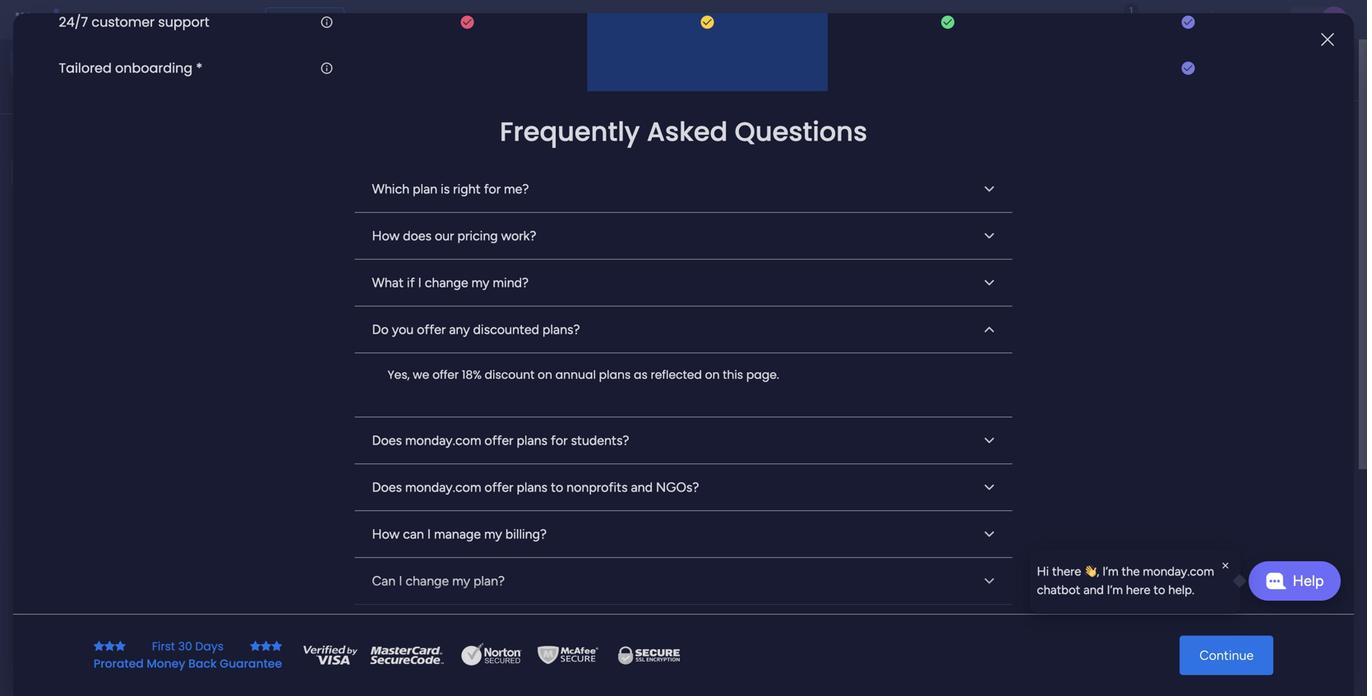 Task type: vqa. For each thing, say whether or not it's contained in the screenshot.
left i
yes



Task type: locate. For each thing, give the bounding box(es) containing it.
norton secured image
[[455, 643, 529, 668]]

for left me?
[[484, 181, 501, 197]]

1 vertical spatial i'm
[[1107, 583, 1123, 598]]

and down 👋, in the bottom right of the page
[[1084, 583, 1104, 598]]

does for does monday.com offer plans to nonprofits and ngos?
[[372, 480, 402, 495]]

frequently asked questions
[[500, 113, 867, 150]]

do you offer any discounted plans?
[[372, 322, 580, 338]]

1 horizontal spatial learn
[[1161, 656, 1189, 670]]

frequently
[[500, 113, 640, 150]]

0 vertical spatial work
[[133, 10, 162, 29]]

yes,
[[388, 367, 410, 383]]

can
[[372, 574, 396, 589]]

0 vertical spatial here
[[746, 298, 773, 314]]

first 30 days
[[152, 639, 224, 655]]

and left ngos?
[[631, 480, 653, 495]]

1 vertical spatial i
[[427, 527, 431, 542]]

how inside dropdown button
[[372, 228, 400, 244]]

for left students?
[[551, 433, 568, 449]]

0 vertical spatial change
[[425, 275, 468, 291]]

lottie animation element
[[631, 39, 1093, 102], [0, 530, 210, 696]]

1 horizontal spatial i
[[418, 275, 422, 291]]

hi there 👋,  i'm the monday.com chatbot and i'm here to help.
[[1037, 564, 1214, 598]]

plans up does monday.com offer plans to nonprofits and ngos?
[[517, 433, 548, 449]]

2 star image from the left
[[104, 641, 115, 652]]

how left does
[[372, 228, 400, 244]]

star image
[[94, 641, 104, 652], [104, 641, 115, 652], [115, 641, 126, 652], [250, 641, 261, 652], [261, 641, 271, 652], [271, 641, 282, 652]]

learn left & in the right of the page
[[1096, 589, 1129, 605]]

recently visited
[[277, 443, 387, 460]]

change right can
[[406, 574, 449, 589]]

recently
[[277, 443, 338, 460]]

invite members image
[[1148, 12, 1164, 28]]

monday.com down 'started' on the right bottom
[[1217, 656, 1284, 670]]

to inside dropdown button
[[551, 480, 563, 495]]

which
[[372, 181, 410, 197]]

offer inside dropdown button
[[485, 480, 514, 495]]

plan?
[[474, 574, 505, 589]]

offer for for
[[485, 433, 514, 449]]

help button
[[1249, 562, 1341, 601]]

offer down does monday.com offer plans for students?
[[485, 480, 514, 495]]

work management > main workspace
[[295, 636, 487, 650]]

works
[[1286, 656, 1317, 670]]

our
[[435, 228, 454, 244]]

which plan is right for me?
[[372, 181, 529, 197]]

1 vertical spatial learn
[[1161, 656, 1189, 670]]

here down "the"
[[1126, 583, 1151, 598]]

1 vertical spatial for
[[551, 433, 568, 449]]

offer left any
[[417, 322, 446, 338]]

offer right we
[[433, 367, 459, 383]]

to left help.
[[1154, 583, 1166, 598]]

work
[[133, 10, 162, 29], [295, 636, 320, 650]]

management
[[346, 609, 425, 625]]

i'm right 👋, in the bottom right of the page
[[1103, 564, 1119, 579]]

1 horizontal spatial lottie animation element
[[631, 39, 1093, 102]]

1 vertical spatial lottie animation image
[[0, 530, 210, 696]]

my for mind?
[[472, 275, 490, 291]]

search everything image
[[1224, 12, 1241, 28]]

home
[[36, 55, 68, 69]]

monday.com up help.
[[1143, 564, 1214, 579]]

see plans button
[[265, 7, 345, 32]]

how
[[372, 228, 400, 244], [372, 527, 400, 542]]

1 horizontal spatial to
[[1154, 583, 1166, 598]]

1 horizontal spatial on
[[705, 367, 720, 383]]

plans inside dropdown button
[[517, 480, 548, 495]]

any
[[449, 322, 470, 338]]

does inside does monday.com offer plans to nonprofits and ngos? dropdown button
[[372, 480, 402, 495]]

0 vertical spatial to
[[551, 480, 563, 495]]

here
[[746, 298, 773, 314], [1126, 583, 1151, 598]]

and inside dropdown button
[[631, 480, 653, 495]]

monday
[[73, 10, 130, 29]]

pricing
[[457, 228, 498, 244]]

dialog
[[1031, 550, 1241, 613]]

plans up "billing?" in the left bottom of the page
[[517, 480, 548, 495]]

does down visited
[[372, 480, 402, 495]]

my left mind?
[[472, 275, 490, 291]]

your
[[326, 71, 352, 86]]

2 does from the top
[[372, 480, 402, 495]]

0 vertical spatial option
[[10, 77, 200, 104]]

does monday.com offer plans for students? button
[[355, 418, 1013, 464]]

0 vertical spatial for
[[484, 181, 501, 197]]

my left plan?
[[452, 574, 470, 589]]

change right if
[[425, 275, 468, 291]]

1 vertical spatial to
[[1154, 583, 1166, 598]]

main
[[404, 636, 428, 650]]

0 horizontal spatial management
[[166, 10, 255, 29]]

personal
[[573, 298, 623, 314]]

0 vertical spatial lottie animation element
[[631, 39, 1093, 102]]

how left can
[[372, 527, 400, 542]]

work right monday on the left of page
[[133, 10, 162, 29]]

2 vertical spatial my
[[452, 574, 470, 589]]

i'm
[[1103, 564, 1119, 579], [1107, 583, 1123, 598]]

help
[[1293, 572, 1324, 590]]

1 vertical spatial management
[[323, 636, 391, 650]]

to left nonprofits
[[551, 480, 563, 495]]

how for how can i manage my billing?
[[372, 527, 400, 542]]

does inside does monday.com offer plans for students? dropdown button
[[372, 433, 402, 449]]

to inside hi there 👋,  i'm the monday.com chatbot and i'm here to help.
[[1154, 583, 1166, 598]]

0 vertical spatial does
[[372, 433, 402, 449]]

how can i manage my billing? button
[[355, 511, 1013, 558]]

1 horizontal spatial work
[[295, 636, 320, 650]]

what if i change my mind?
[[372, 275, 529, 291]]

0 vertical spatial my
[[472, 275, 490, 291]]

0 horizontal spatial here
[[746, 298, 773, 314]]

can i change my plan?
[[372, 574, 505, 589]]

manage
[[434, 527, 481, 542]]

1 vertical spatial lottie animation element
[[0, 530, 210, 696]]

option
[[10, 77, 200, 104], [0, 194, 210, 198]]

how inside "dropdown button"
[[372, 527, 400, 542]]

0 vertical spatial learn
[[1096, 589, 1129, 605]]

here right the reminders on the top
[[746, 298, 773, 314]]

0 vertical spatial how
[[372, 228, 400, 244]]

notifications image
[[1075, 12, 1092, 28]]

plans inside dropdown button
[[517, 433, 548, 449]]

management up *
[[166, 10, 255, 29]]

0 horizontal spatial for
[[484, 181, 501, 197]]

0 horizontal spatial i
[[399, 574, 402, 589]]

chatbot
[[1037, 583, 1081, 598]]

good
[[234, 54, 263, 68]]

continue
[[1200, 648, 1254, 664]]

plans inside button
[[310, 13, 337, 27]]

5 star image from the left
[[261, 641, 271, 652]]

1 horizontal spatial for
[[551, 433, 568, 449]]

started
[[1204, 637, 1243, 651]]

on left 'this'
[[705, 367, 720, 383]]

change
[[425, 275, 468, 291], [406, 574, 449, 589]]

list box
[[0, 192, 210, 445]]

lottie animation image
[[631, 39, 1093, 102], [0, 530, 210, 696]]

1 how from the top
[[372, 228, 400, 244]]

0 vertical spatial i
[[418, 275, 422, 291]]

0 horizontal spatial to
[[551, 480, 563, 495]]

0 horizontal spatial on
[[538, 367, 552, 383]]

hi
[[1037, 564, 1049, 579]]

management
[[166, 10, 255, 29], [323, 636, 391, 650]]

you
[[392, 322, 414, 338]]

inspired
[[1167, 589, 1214, 605]]

give feedback
[[1128, 63, 1208, 77]]

can
[[403, 527, 424, 542]]

and
[[480, 71, 502, 86], [659, 298, 681, 314], [631, 480, 653, 495], [1084, 583, 1104, 598]]

reminders
[[684, 298, 743, 314]]

3 star image from the left
[[115, 641, 126, 652]]

getting started element
[[1096, 620, 1343, 686]]

my left "billing?" in the left bottom of the page
[[484, 527, 502, 542]]

1 vertical spatial does
[[372, 480, 402, 495]]

billing?
[[506, 527, 547, 542]]

1 horizontal spatial here
[[1126, 583, 1151, 598]]

4 star image from the left
[[250, 641, 261, 652]]

👋,
[[1084, 564, 1100, 579]]

i'm left & in the right of the page
[[1107, 583, 1123, 598]]

public board image
[[275, 608, 293, 626]]

on left 'annual' in the bottom left of the page
[[538, 367, 552, 383]]

for for plans
[[551, 433, 568, 449]]

does for does monday.com offer plans for students?
[[372, 433, 402, 449]]

on
[[538, 367, 552, 383], [705, 367, 720, 383]]

monday.com inside dropdown button
[[405, 433, 481, 449]]

0 horizontal spatial learn
[[1096, 589, 1129, 605]]

1 vertical spatial how
[[372, 527, 400, 542]]

for inside which plan is right for me? dropdown button
[[484, 181, 501, 197]]

0 horizontal spatial lottie animation element
[[0, 530, 210, 696]]

0 vertical spatial management
[[166, 10, 255, 29]]

offer
[[417, 322, 446, 338], [433, 367, 459, 383], [485, 433, 514, 449], [485, 480, 514, 495]]

management down the project management
[[323, 636, 391, 650]]

good evening, greg! quickly access your recent boards, inbox and workspaces
[[234, 54, 576, 86]]

2 horizontal spatial i
[[427, 527, 431, 542]]

and right inbox
[[480, 71, 502, 86]]

1 horizontal spatial lottie animation image
[[631, 39, 1093, 102]]

learn down getting
[[1161, 656, 1189, 670]]

1 vertical spatial my
[[484, 527, 502, 542]]

prorated money back guarantee
[[94, 656, 282, 672]]

1 image
[[1124, 1, 1139, 19]]

for inside does monday.com offer plans for students? dropdown button
[[551, 433, 568, 449]]

learn & get inspired
[[1096, 589, 1214, 605]]

can i change my plan? button
[[355, 558, 1013, 604]]

does down yes,
[[372, 433, 402, 449]]

work right "component" image
[[295, 636, 320, 650]]

plans right see
[[310, 13, 337, 27]]

what
[[372, 275, 404, 291]]

1 does from the top
[[372, 433, 402, 449]]

and inside hi there 👋,  i'm the monday.com chatbot and i'm here to help.
[[1084, 583, 1104, 598]]

to
[[551, 480, 563, 495], [1154, 583, 1166, 598]]

monday.com down we
[[405, 433, 481, 449]]

1 vertical spatial here
[[1126, 583, 1151, 598]]

explore
[[1166, 536, 1210, 552]]

workspaces
[[505, 71, 576, 86]]

offer up does monday.com offer plans to nonprofits and ngos?
[[485, 433, 514, 449]]

and inside good evening, greg! quickly access your recent boards, inbox and workspaces
[[480, 71, 502, 86]]

i inside "dropdown button"
[[427, 527, 431, 542]]

monday.com up manage
[[405, 480, 481, 495]]

mcafee secure image
[[535, 643, 601, 668]]

visited
[[341, 443, 387, 460]]

my inside "dropdown button"
[[484, 527, 502, 542]]

1 vertical spatial change
[[406, 574, 449, 589]]

my for billing?
[[484, 527, 502, 542]]

0 horizontal spatial work
[[133, 10, 162, 29]]

2 how from the top
[[372, 527, 400, 542]]

explore templates
[[1166, 536, 1272, 552]]



Task type: describe. For each thing, give the bounding box(es) containing it.
customer
[[92, 13, 155, 31]]

work?
[[501, 228, 536, 244]]

and right tasks
[[659, 298, 681, 314]]

project management
[[298, 609, 425, 625]]

page.
[[746, 367, 779, 383]]

project
[[298, 609, 343, 625]]

1 vertical spatial option
[[0, 194, 210, 198]]

does monday.com offer plans to nonprofits and ngos?
[[372, 480, 699, 495]]

i for change
[[418, 275, 422, 291]]

inbox
[[444, 71, 477, 86]]

how does our pricing work?
[[372, 228, 536, 244]]

greg robinson image
[[1321, 7, 1348, 33]]

we
[[413, 367, 429, 383]]

reflected
[[651, 367, 702, 383]]

offer for discounted
[[417, 322, 446, 338]]

recent
[[356, 71, 394, 86]]

discount
[[485, 367, 535, 383]]

does
[[403, 228, 432, 244]]

monday work management
[[73, 10, 255, 29]]

do you offer any discounted plans? button
[[355, 307, 1013, 354]]

do
[[372, 322, 389, 338]]

feedback
[[1157, 63, 1208, 77]]

mastercard secure code image
[[366, 643, 448, 668]]

how for how does our pricing work?
[[372, 228, 400, 244]]

show all button
[[627, 396, 683, 422]]

plan
[[413, 181, 437, 197]]

update feed image
[[1112, 12, 1128, 28]]

onboarding
[[115, 59, 193, 77]]

>
[[394, 636, 401, 650]]

home link
[[10, 49, 200, 76]]

30
[[178, 639, 192, 655]]

24/7 customer support
[[59, 13, 209, 31]]

access
[[282, 71, 323, 86]]

questions
[[735, 113, 867, 150]]

me?
[[504, 181, 529, 197]]

boards,
[[397, 71, 441, 86]]

first
[[152, 639, 175, 655]]

1 vertical spatial work
[[295, 636, 320, 650]]

plans left "as"
[[599, 367, 631, 383]]

ssl encrypted image
[[608, 643, 690, 668]]

explore templates button
[[1106, 528, 1333, 561]]

verified by visa image
[[302, 643, 359, 668]]

guarantee
[[220, 656, 282, 672]]

&
[[1132, 589, 1141, 605]]

monday.com inside dropdown button
[[405, 480, 481, 495]]

0 vertical spatial i'm
[[1103, 564, 1119, 579]]

getting
[[1161, 637, 1202, 651]]

get
[[1144, 589, 1164, 605]]

as
[[634, 367, 648, 383]]

plans?
[[543, 322, 580, 338]]

if
[[407, 275, 415, 291]]

see
[[288, 13, 307, 27]]

tasks
[[626, 298, 656, 314]]

offer for discount
[[433, 367, 459, 383]]

annual
[[556, 367, 596, 383]]

change inside what if i change my mind? dropdown button
[[425, 275, 468, 291]]

continue button
[[1180, 636, 1274, 675]]

there
[[1052, 564, 1081, 579]]

track
[[538, 298, 569, 314]]

how
[[1192, 656, 1214, 670]]

monday marketplace image
[[1184, 12, 1200, 28]]

getting started learn how monday.com works
[[1161, 637, 1317, 670]]

which plan is right for me? button
[[355, 166, 1013, 212]]

show all
[[634, 402, 677, 416]]

1 horizontal spatial management
[[323, 636, 391, 650]]

24/7
[[59, 13, 88, 31]]

help.
[[1169, 583, 1195, 598]]

evening,
[[266, 54, 309, 68]]

2 vertical spatial i
[[399, 574, 402, 589]]

here inside hi there 👋,  i'm the monday.com chatbot and i'm here to help.
[[1126, 583, 1151, 598]]

component image
[[275, 634, 289, 649]]

change inside can i change my plan? dropdown button
[[406, 574, 449, 589]]

show
[[634, 402, 663, 416]]

0 horizontal spatial lottie animation image
[[0, 530, 210, 696]]

offer for to
[[485, 480, 514, 495]]

1 on from the left
[[538, 367, 552, 383]]

this
[[723, 367, 743, 383]]

prorated
[[94, 656, 144, 672]]

6 star image from the left
[[271, 641, 282, 652]]

workspace
[[431, 636, 487, 650]]

tailored
[[59, 59, 112, 77]]

is
[[441, 181, 450, 197]]

learn inside getting started learn how monday.com works
[[1161, 656, 1189, 670]]

does monday.com offer plans to nonprofits and ngos? button
[[355, 465, 1013, 511]]

see plans
[[288, 13, 337, 27]]

2 on from the left
[[705, 367, 720, 383]]

give
[[1128, 63, 1154, 77]]

18%
[[462, 367, 482, 383]]

back
[[188, 656, 217, 672]]

0 vertical spatial lottie animation image
[[631, 39, 1093, 102]]

mind?
[[493, 275, 529, 291]]

quickly
[[234, 71, 279, 86]]

greg!
[[312, 54, 341, 68]]

add to favorites image
[[465, 608, 482, 625]]

1 star image from the left
[[94, 641, 104, 652]]

right
[[453, 181, 481, 197]]

help image
[[1260, 12, 1277, 28]]

dialog containing hi there 👋,  i'm the monday.com
[[1031, 550, 1241, 613]]

monday.com inside hi there 👋,  i'm the monday.com chatbot and i'm here to help.
[[1143, 564, 1214, 579]]

asked
[[647, 113, 728, 150]]

for for right
[[484, 181, 501, 197]]

days
[[195, 639, 224, 655]]

chat bot icon image
[[1266, 573, 1286, 590]]

all
[[666, 402, 677, 416]]

*
[[196, 59, 202, 77]]

monday.com inside getting started learn how monday.com works
[[1217, 656, 1284, 670]]

i for manage
[[427, 527, 431, 542]]

what if i change my mind? button
[[355, 260, 1013, 306]]

discounted
[[473, 322, 539, 338]]

nonprofits
[[567, 480, 628, 495]]

select product image
[[15, 12, 31, 28]]



